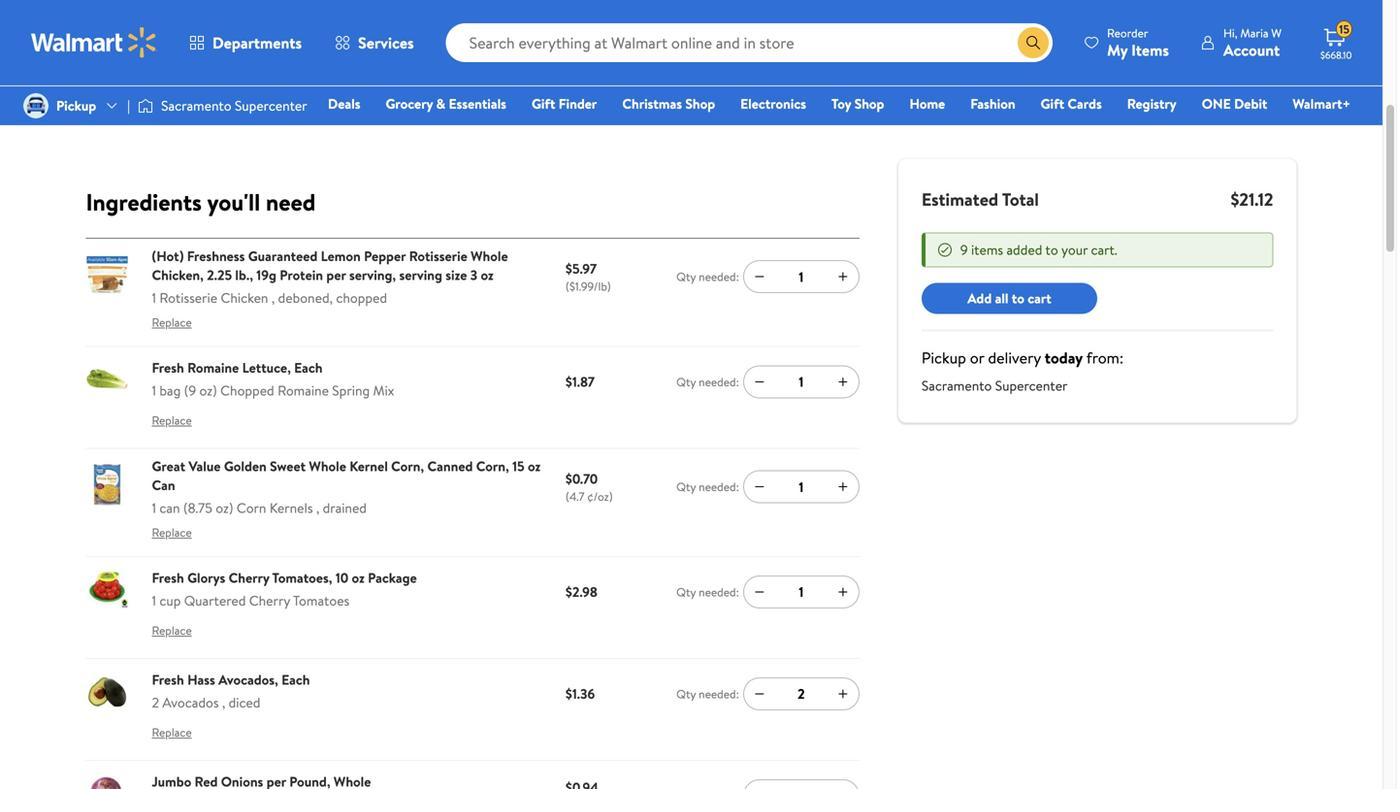 Task type: locate. For each thing, give the bounding box(es) containing it.
5 qty from the top
[[677, 686, 696, 702]]

2 corn, from the left
[[476, 457, 509, 475]]

needed: for $2.98
[[699, 584, 740, 600]]

sacramento down or
[[922, 376, 992, 395]]

20
[[917, 50, 943, 83]]

fresh glorys cherry tomatoes, 10 oz package 1 cup quartered cherry tomatoes
[[152, 568, 417, 610]]

3 fresh from the top
[[152, 670, 184, 689]]

2 vertical spatial ,
[[222, 693, 225, 712]]

cherry down fresh glorys cherry tomatoes, 10 oz package link
[[249, 591, 290, 610]]

supercenter down "delivery"
[[996, 376, 1068, 395]]

shop right christmas
[[686, 94, 716, 113]]

1 down "chicken,"
[[152, 288, 156, 307]]

4 replace from the top
[[152, 622, 192, 639]]

pickup left or
[[922, 347, 967, 368]]

replace down can
[[152, 524, 192, 541]]

can
[[152, 475, 175, 494]]

1 replace button from the top
[[152, 307, 192, 338]]

qty left decrease quantity fresh glorys cherry tomatoes, 10 oz package-count, current quantity 1 icon
[[677, 584, 696, 600]]

0 horizontal spatial gift
[[532, 94, 556, 113]]

1 vertical spatial romaine
[[278, 381, 329, 400]]

serving
[[399, 265, 443, 284]]

 image
[[23, 93, 49, 118], [138, 96, 153, 116]]

0 vertical spatial fresh
[[152, 358, 184, 377]]

fresh for fresh romaine lettuce, each
[[152, 358, 184, 377]]

$1.36
[[566, 684, 595, 703]]

romaine down lettuce,
[[278, 381, 329, 400]]

to left your
[[1046, 240, 1059, 259]]

15
[[1340, 21, 1350, 38], [513, 457, 525, 475]]

oz) right (8.75 at the left
[[216, 498, 234, 517]]

oz right 10
[[352, 568, 365, 587]]

one debit link
[[1194, 93, 1277, 114]]

increase quantity fresh hass avocados, each-count, current quantity 2 image
[[836, 686, 851, 702]]

each right avocados,
[[282, 670, 310, 689]]

registry
[[1128, 94, 1177, 113]]

increase quantity fresh glorys cherry tomatoes, 10 oz package-count, current quantity 1 image
[[836, 584, 851, 600]]

1 inside the fresh glorys cherry tomatoes, 10 oz package 1 cup quartered cherry tomatoes
[[152, 591, 156, 610]]

1 horizontal spatial romaine
[[278, 381, 329, 400]]

ingredients you'll need
[[86, 186, 316, 218]]

1 horizontal spatial ,
[[272, 288, 275, 307]]

qty left decrease quantity fresh hass avocados, each-count, current quantity 2 'image'
[[677, 686, 696, 702]]

0 vertical spatial whole
[[471, 246, 508, 265]]

5 replace from the top
[[152, 724, 192, 741]]

gift finder
[[532, 94, 597, 113]]

replace down avocados
[[152, 724, 192, 741]]

5 qty needed: from the top
[[677, 686, 740, 702]]

avocados
[[162, 693, 219, 712]]

(9
[[184, 381, 196, 400]]

qty left decrease quantity (hot) freshness guaranteed lemon pepper rotisserie whole chicken, 2.25 lb., 19g protein per serving, serving size 3 oz-count, current quantity 1 image
[[677, 268, 696, 285]]

needed: left decrease quantity great value golden sweet whole kernel corn, canned corn, 15 oz can-count, current quantity 1 icon on the right of the page
[[699, 479, 740, 495]]

replace button down cup
[[152, 616, 192, 647]]

w
[[1272, 25, 1282, 41]]

cook
[[1119, 35, 1145, 52]]

0 vertical spatial oz
[[481, 265, 494, 284]]

0 horizontal spatial shop
[[686, 94, 716, 113]]

0 horizontal spatial oz
[[352, 568, 365, 587]]

cherry up quartered
[[229, 568, 269, 587]]

1 horizontal spatial to
[[1046, 240, 1059, 259]]

fresh glorys cherry tomatoes, 10 oz package image
[[86, 568, 129, 611]]

, left diced
[[222, 693, 225, 712]]

shop right toy
[[855, 94, 885, 113]]

1 left "bag"
[[152, 381, 156, 400]]

0 horizontal spatial whole
[[309, 457, 346, 475]]

qty needed: left "decrease quantity fresh romaine lettuce, each-count, current quantity 1" image on the top right of the page
[[677, 374, 740, 390]]

fresh for fresh hass avocados, each
[[152, 670, 184, 689]]

replace
[[152, 314, 192, 330], [152, 412, 192, 429], [152, 524, 192, 541], [152, 622, 192, 639], [152, 724, 192, 741]]

0 horizontal spatial sacramento
[[161, 96, 232, 115]]

$1.87
[[566, 372, 595, 391]]

sacramento
[[161, 96, 232, 115], [922, 376, 992, 395]]

replace button down can
[[152, 517, 192, 548]]

15 up $668.10
[[1340, 21, 1350, 38]]

christmas shop
[[623, 94, 716, 113]]

electronics
[[741, 94, 807, 113]]

2 shop from the left
[[855, 94, 885, 113]]

great
[[152, 457, 185, 475]]

each inside fresh romaine lettuce, each 1 bag (9 oz) chopped romaine spring mix
[[294, 358, 323, 377]]

qty needed: left decrease quantity fresh hass avocados, each-count, current quantity 2 'image'
[[677, 686, 740, 702]]

1 vertical spatial each
[[282, 670, 310, 689]]

2 needed: from the top
[[699, 374, 740, 390]]

0 vertical spatial pickup
[[56, 96, 96, 115]]

0 vertical spatial to
[[1046, 240, 1059, 259]]

1 horizontal spatial supercenter
[[996, 376, 1068, 395]]

needed: for $1.87
[[699, 374, 740, 390]]

, down 19g
[[272, 288, 275, 307]]

fresh hass avocados, each link
[[152, 670, 310, 689]]

to right the all at the right of the page
[[1012, 289, 1025, 308]]

delivery
[[989, 347, 1041, 368]]

fresh romaine lettuce, each image
[[86, 358, 129, 401]]

¢/oz)
[[588, 488, 613, 505]]

home link
[[901, 93, 954, 114]]

0 horizontal spatial ,
[[222, 693, 225, 712]]

1 left cup
[[152, 591, 156, 610]]

0 horizontal spatial supercenter
[[235, 96, 307, 115]]

qty left "decrease quantity fresh romaine lettuce, each-count, current quantity 1" image on the top right of the page
[[677, 374, 696, 390]]

debit
[[1235, 94, 1268, 113]]

replace button down "bag"
[[152, 405, 192, 436]]

replace for 1 can (8.75 oz) corn kernels , drained
[[152, 524, 192, 541]]

fresh up cup
[[152, 568, 184, 587]]

needed: left decrease quantity fresh glorys cherry tomatoes, 10 oz package-count, current quantity 1 icon
[[699, 584, 740, 600]]

chicken
[[221, 288, 268, 307]]

 image for pickup
[[23, 93, 49, 118]]

size
[[446, 265, 467, 284]]

2 horizontal spatial oz
[[528, 457, 541, 475]]

golden
[[224, 457, 267, 475]]

fresh inside the fresh glorys cherry tomatoes, 10 oz package 1 cup quartered cherry tomatoes
[[152, 568, 184, 587]]

freshness
[[187, 246, 245, 265]]

,
[[272, 288, 275, 307], [316, 498, 320, 517], [222, 693, 225, 712]]

0 horizontal spatial rotisserie
[[160, 288, 218, 307]]

replace button for 1 can (8.75 oz) corn kernels , drained
[[152, 517, 192, 548]]

pickup inside pickup or delivery today from: sacramento supercenter
[[922, 347, 967, 368]]

rotisserie down "chicken,"
[[160, 288, 218, 307]]

0 horizontal spatial 15
[[513, 457, 525, 475]]

1 horizontal spatial pickup
[[922, 347, 967, 368]]

rotisserie left 3
[[409, 246, 468, 265]]

corn,
[[391, 457, 424, 475], [476, 457, 509, 475]]

pickup left |
[[56, 96, 96, 115]]

Search search field
[[446, 23, 1053, 62]]

estimated
[[922, 187, 999, 212]]

1 vertical spatial 15
[[513, 457, 525, 475]]

2 horizontal spatial ,
[[316, 498, 320, 517]]

sacramento right |
[[161, 96, 232, 115]]

time
[[1148, 35, 1171, 52]]

whole right sweet in the left of the page
[[309, 457, 346, 475]]

0 horizontal spatial  image
[[23, 93, 49, 118]]

1 horizontal spatial corn,
[[476, 457, 509, 475]]

qty left decrease quantity great value golden sweet whole kernel corn, canned corn, 15 oz can-count, current quantity 1 icon on the right of the page
[[677, 479, 696, 495]]

chopped
[[336, 288, 387, 307]]

1 right "decrease quantity fresh romaine lettuce, each-count, current quantity 1" image on the top right of the page
[[799, 372, 804, 391]]

needed: left decrease quantity fresh hass avocados, each-count, current quantity 2 'image'
[[699, 686, 740, 702]]

sweet
[[270, 457, 306, 475]]

gift left cards
[[1041, 94, 1065, 113]]

5 replace button from the top
[[152, 717, 192, 749]]

0 horizontal spatial 2
[[152, 693, 159, 712]]

1 vertical spatial cherry
[[249, 591, 290, 610]]

today
[[1045, 347, 1084, 368]]

0 vertical spatial each
[[294, 358, 323, 377]]

total
[[1003, 187, 1040, 212]]

1 vertical spatial to
[[1012, 289, 1025, 308]]

needed: left "decrease quantity fresh romaine lettuce, each-count, current quantity 1" image on the top right of the page
[[699, 374, 740, 390]]

1 horizontal spatial  image
[[138, 96, 153, 116]]

1 replace from the top
[[152, 314, 192, 330]]

1 vertical spatial pickup
[[922, 347, 967, 368]]

3 replace button from the top
[[152, 517, 192, 548]]

2 inside fresh hass avocados, each 2 avocados , diced
[[152, 693, 159, 712]]

great value golden sweet whole kernel corn, canned corn, 15 oz can image
[[86, 463, 129, 506]]

1 horizontal spatial sacramento
[[922, 376, 992, 395]]

2 vertical spatial fresh
[[152, 670, 184, 689]]

items
[[972, 240, 1004, 259]]

lettuce,
[[242, 358, 291, 377]]

1 inside the (hot) freshness guaranteed lemon pepper rotisserie whole chicken, 2.25 lb., 19g protein per serving, serving size 3 oz 1 rotisserie chicken , deboned, chopped
[[152, 288, 156, 307]]

replace button down avocados
[[152, 717, 192, 749]]

replace button down "chicken,"
[[152, 307, 192, 338]]

1 horizontal spatial gift
[[1041, 94, 1065, 113]]

 image down walmart image
[[23, 93, 49, 118]]

added
[[1007, 240, 1043, 259]]

5 needed: from the top
[[699, 686, 740, 702]]

needed:
[[699, 268, 740, 285], [699, 374, 740, 390], [699, 479, 740, 495], [699, 584, 740, 600], [699, 686, 740, 702]]

corn, right canned
[[476, 457, 509, 475]]

oz
[[481, 265, 494, 284], [528, 457, 541, 475], [352, 568, 365, 587]]

1 left increase quantity great value golden sweet whole kernel corn, canned corn, 15 oz can-count, current quantity 1 image
[[799, 477, 804, 496]]

 image for sacramento supercenter
[[138, 96, 153, 116]]

$0.70 (4.7 ¢/oz)
[[566, 469, 613, 505]]

protein
[[280, 265, 323, 284]]

replace for 1 rotisserie chicken , deboned, chopped
[[152, 314, 192, 330]]

romaine
[[187, 358, 239, 377], [278, 381, 329, 400]]

fresh inside fresh hass avocados, each 2 avocados , diced
[[152, 670, 184, 689]]

0 vertical spatial ,
[[272, 288, 275, 307]]

whole right size
[[471, 246, 508, 265]]

15 left $0.70
[[513, 457, 525, 475]]

1 fresh from the top
[[152, 358, 184, 377]]

fresh up "bag"
[[152, 358, 184, 377]]

replace for 1 cup quartered cherry tomatoes
[[152, 622, 192, 639]]

1 vertical spatial fresh
[[152, 568, 184, 587]]

0 horizontal spatial to
[[1012, 289, 1025, 308]]

each inside fresh hass avocados, each 2 avocados , diced
[[282, 670, 310, 689]]

oz left $0.70
[[528, 457, 541, 475]]

increase quantity great value golden sweet whole kernel corn, canned corn, 15 oz can-count, current quantity 1 image
[[836, 479, 851, 495]]

each right lettuce,
[[294, 358, 323, 377]]

replace button for 2 avocados , diced
[[152, 717, 192, 749]]

0 horizontal spatial romaine
[[187, 358, 239, 377]]

increase quantity fresh romaine lettuce, each-count, current quantity 1 image
[[836, 374, 851, 390]]

replace for 2 avocados , diced
[[152, 724, 192, 741]]

lb.,
[[235, 265, 253, 284]]

oz) right (9 in the left of the page
[[199, 381, 217, 400]]

shop
[[686, 94, 716, 113], [855, 94, 885, 113]]

fresh inside fresh romaine lettuce, each 1 bag (9 oz) chopped romaine spring mix
[[152, 358, 184, 377]]

replace down cup
[[152, 622, 192, 639]]

0 horizontal spatial pickup
[[56, 96, 96, 115]]

1 gift from the left
[[532, 94, 556, 113]]

0 vertical spatial rotisserie
[[409, 246, 468, 265]]

1 vertical spatial supercenter
[[996, 376, 1068, 395]]

needed: left decrease quantity (hot) freshness guaranteed lemon pepper rotisserie whole chicken, 2.25 lb., 19g protein per serving, serving size 3 oz-count, current quantity 1 image
[[699, 268, 740, 285]]

corn
[[237, 498, 266, 517]]

2 qty from the top
[[677, 374, 696, 390]]

4 replace button from the top
[[152, 616, 192, 647]]

replace down "bag"
[[152, 412, 192, 429]]

2 vertical spatial oz
[[352, 568, 365, 587]]

qty needed: left decrease quantity fresh glorys cherry tomatoes, 10 oz package-count, current quantity 1 icon
[[677, 584, 740, 600]]

whole inside the (hot) freshness guaranteed lemon pepper rotisserie whole chicken, 2.25 lb., 19g protein per serving, serving size 3 oz 1 rotisserie chicken , deboned, chopped
[[471, 246, 508, 265]]

1 horizontal spatial whole
[[471, 246, 508, 265]]

0 vertical spatial sacramento
[[161, 96, 232, 115]]

gift finder link
[[523, 93, 606, 114]]

grocery & essentials link
[[377, 93, 515, 114]]

estimated total
[[922, 187, 1040, 212]]

oz inside great value golden sweet whole kernel corn, canned corn, 15 oz can 1 can (8.75 oz) corn kernels , drained
[[528, 457, 541, 475]]

qty needed: left decrease quantity (hot) freshness guaranteed lemon pepper rotisserie whole chicken, 2.25 lb., 19g protein per serving, serving size 3 oz-count, current quantity 1 image
[[677, 268, 740, 285]]

1 horizontal spatial rotisserie
[[409, 246, 468, 265]]

1
[[799, 267, 804, 286], [152, 288, 156, 307], [799, 372, 804, 391], [152, 381, 156, 400], [799, 477, 804, 496], [152, 498, 156, 517], [799, 583, 804, 601], [152, 591, 156, 610]]

1 vertical spatial oz
[[528, 457, 541, 475]]

grocery & essentials
[[386, 94, 507, 113]]

4 qty needed: from the top
[[677, 584, 740, 600]]

2.25
[[207, 265, 232, 284]]

2 left avocados
[[152, 693, 159, 712]]

1 shop from the left
[[686, 94, 716, 113]]

, right kernels
[[316, 498, 320, 517]]

1 horizontal spatial 15
[[1340, 21, 1350, 38]]

corn, right kernel
[[391, 457, 424, 475]]

reorder my items
[[1108, 25, 1170, 61]]

($1.99/lb)
[[566, 278, 611, 294]]

qty needed:
[[677, 268, 740, 285], [677, 374, 740, 390], [677, 479, 740, 495], [677, 584, 740, 600], [677, 686, 740, 702]]

oz) inside great value golden sweet whole kernel corn, canned corn, 15 oz can 1 can (8.75 oz) corn kernels , drained
[[216, 498, 234, 517]]

2 fresh from the top
[[152, 568, 184, 587]]

1 corn, from the left
[[391, 457, 424, 475]]

2 replace button from the top
[[152, 405, 192, 436]]

qty needed: for $1.36
[[677, 686, 740, 702]]

departments button
[[173, 19, 318, 66]]

1 vertical spatial ,
[[316, 498, 320, 517]]

3 replace from the top
[[152, 524, 192, 541]]

1 vertical spatial sacramento
[[922, 376, 992, 395]]

replace button for 1 bag (9 oz) chopped romaine spring mix
[[152, 405, 192, 436]]

2 left increase quantity fresh hass avocados, each-count, current quantity 2 icon
[[798, 684, 805, 703]]

lemon
[[321, 246, 361, 265]]

decrease quantity fresh hass avocados, each-count, current quantity 2 image
[[752, 686, 768, 702]]

add all to cart
[[968, 289, 1052, 308]]

fresh hass avocados, each image
[[86, 670, 129, 713]]

1 horizontal spatial oz
[[481, 265, 494, 284]]

cart.
[[1092, 240, 1118, 259]]

2 gift from the left
[[1041, 94, 1065, 113]]

0 horizontal spatial corn,
[[391, 457, 424, 475]]

replace button for 1 rotisserie chicken , deboned, chopped
[[152, 307, 192, 338]]

cards
[[1068, 94, 1103, 113]]

 image right |
[[138, 96, 153, 116]]

romaine up (9 in the left of the page
[[187, 358, 239, 377]]

$668.10
[[1321, 49, 1353, 62]]

2 replace from the top
[[152, 412, 192, 429]]

0 vertical spatial 15
[[1340, 21, 1350, 38]]

0 vertical spatial oz)
[[199, 381, 217, 400]]

gift
[[532, 94, 556, 113], [1041, 94, 1065, 113]]

one debit
[[1202, 94, 1268, 113]]

whole
[[471, 246, 508, 265], [309, 457, 346, 475]]

shop for toy shop
[[855, 94, 885, 113]]

$21.12
[[1231, 187, 1274, 212]]

replace down "chicken,"
[[152, 314, 192, 330]]

you'll
[[207, 186, 260, 218]]

4 needed: from the top
[[699, 584, 740, 600]]

oz right 3
[[481, 265, 494, 284]]

1 left can
[[152, 498, 156, 517]]

1 horizontal spatial 2
[[798, 684, 805, 703]]

gift left 'finder'
[[532, 94, 556, 113]]

1 vertical spatial whole
[[309, 457, 346, 475]]

pickup for pickup
[[56, 96, 96, 115]]

fresh up avocados
[[152, 670, 184, 689]]

2 qty needed: from the top
[[677, 374, 740, 390]]

1 horizontal spatial shop
[[855, 94, 885, 113]]

, inside fresh hass avocados, each 2 avocados , diced
[[222, 693, 225, 712]]

qty needed: left decrease quantity great value golden sweet whole kernel corn, canned corn, 15 oz can-count, current quantity 1 icon on the right of the page
[[677, 479, 740, 495]]

chicken,
[[152, 265, 204, 284]]

can
[[160, 498, 180, 517]]

supercenter down departments
[[235, 96, 307, 115]]

1 vertical spatial oz)
[[216, 498, 234, 517]]

tomatoes
[[293, 591, 350, 610]]

4 qty from the top
[[677, 584, 696, 600]]



Task type: vqa. For each thing, say whether or not it's contained in the screenshot.
Increase quantity (Hot) Freshness Guaranteed Lemon Pepper Rotisserie Whole Chicken, 2.25 lb., 19g Protein per serving, serving size 3 oz-count, Current Quantity 1 'icon' at the top right of the page
yes



Task type: describe. For each thing, give the bounding box(es) containing it.
n/a
[[1119, 50, 1161, 83]]

home
[[910, 94, 946, 113]]

1 vertical spatial rotisserie
[[160, 288, 218, 307]]

avocados,
[[219, 670, 278, 689]]

decrease quantity (hot) freshness guaranteed lemon pepper rotisserie whole chicken, 2.25 lb., 19g protein per serving, serving size 3 oz-count, current quantity 1 image
[[752, 269, 768, 285]]

, inside the (hot) freshness guaranteed lemon pepper rotisserie whole chicken, 2.25 lb., 19g protein per serving, serving size 3 oz 1 rotisserie chicken , deboned, chopped
[[272, 288, 275, 307]]

gift cards link
[[1032, 93, 1111, 114]]

christmas
[[623, 94, 682, 113]]

all
[[996, 289, 1009, 308]]

replace button for 1 cup quartered cherry tomatoes
[[152, 616, 192, 647]]

deals link
[[319, 93, 369, 114]]

walmart+ link
[[1285, 93, 1360, 114]]

from:
[[1087, 347, 1124, 368]]

kernel
[[350, 457, 388, 475]]

shop for christmas shop
[[686, 94, 716, 113]]

supercenter inside pickup or delivery today from: sacramento supercenter
[[996, 376, 1068, 395]]

search icon image
[[1026, 35, 1042, 50]]

(hot)
[[152, 246, 184, 265]]

gift for gift finder
[[532, 94, 556, 113]]

walmart image
[[31, 27, 157, 58]]

oz inside the (hot) freshness guaranteed lemon pepper rotisserie whole chicken, 2.25 lb., 19g protein per serving, serving size 3 oz 1 rotisserie chicken , deboned, chopped
[[481, 265, 494, 284]]

bag
[[160, 381, 181, 400]]

pickup for pickup or delivery today from: sacramento supercenter
[[922, 347, 967, 368]]

your
[[1062, 240, 1088, 259]]

fresh romaine lettuce, each 1 bag (9 oz) chopped romaine spring mix
[[152, 358, 394, 400]]

hi,
[[1224, 25, 1238, 41]]

mins
[[949, 50, 997, 83]]

spring
[[332, 381, 370, 400]]

each for fresh romaine lettuce, each
[[294, 358, 323, 377]]

drained
[[323, 498, 367, 517]]

essentials
[[449, 94, 507, 113]]

one
[[1202, 94, 1232, 113]]

guaranteed
[[248, 246, 318, 265]]

reorder
[[1108, 25, 1149, 41]]

qty needed: for $2.98
[[677, 584, 740, 600]]

canned
[[428, 457, 473, 475]]

decrease quantity fresh romaine lettuce, each-count, current quantity 1 image
[[752, 374, 768, 390]]

3
[[471, 265, 478, 284]]

my
[[1108, 39, 1128, 61]]

0 vertical spatial cherry
[[229, 568, 269, 587]]

departments
[[213, 32, 302, 53]]

each for fresh hass avocados, each
[[282, 670, 310, 689]]

package
[[368, 568, 417, 587]]

1 inside great value golden sweet whole kernel corn, canned corn, 15 oz can 1 can (8.75 oz) corn kernels , drained
[[152, 498, 156, 517]]

3 needed: from the top
[[699, 479, 740, 495]]

(hot) freshness guaranteed lemon pepper rotisserie whole chicken, 2.25 lb., 19g protein per serving, serving size 3 oz link
[[152, 246, 508, 284]]

glorys
[[187, 568, 225, 587]]

needed: for $1.36
[[699, 686, 740, 702]]

(hot) freshness guaranteed lemon pepper rotisserie whole chicken, 2.25 lb., 19g protein per serving, serving size 3 oz image
[[86, 253, 129, 296]]

1 needed: from the top
[[699, 268, 740, 285]]

1 right decrease quantity (hot) freshness guaranteed lemon pepper rotisserie whole chicken, 2.25 lb., 19g protein per serving, serving size 3 oz-count, current quantity 1 image
[[799, 267, 804, 286]]

3 qty needed: from the top
[[677, 479, 740, 495]]

19g
[[257, 265, 277, 284]]

3 qty from the top
[[677, 479, 696, 495]]

christmas shop link
[[614, 93, 724, 114]]

items
[[1132, 39, 1170, 61]]

decrease quantity fresh glorys cherry tomatoes, 10 oz package-count, current quantity 1 image
[[752, 584, 768, 600]]

$5.97
[[566, 259, 597, 278]]

electronics link
[[732, 93, 815, 114]]

value
[[189, 457, 221, 475]]

toy shop
[[832, 94, 885, 113]]

fresh hass avocados, each 2 avocados , diced
[[152, 670, 310, 712]]

replace for 1 bag (9 oz) chopped romaine spring mix
[[152, 412, 192, 429]]

sacramento inside pickup or delivery today from: sacramento supercenter
[[922, 376, 992, 395]]

great value golden sweet whole kernel corn, canned corn, 15 oz can 1 can (8.75 oz) corn kernels , drained
[[152, 457, 541, 517]]

9 items added to your cart.
[[961, 240, 1118, 259]]

mix
[[373, 381, 394, 400]]

$2.98
[[566, 583, 598, 601]]

toy
[[832, 94, 852, 113]]

gift for gift cards
[[1041, 94, 1065, 113]]

or
[[970, 347, 985, 368]]

|
[[127, 96, 130, 115]]

cart
[[1028, 289, 1052, 308]]

1 inside fresh romaine lettuce, each 1 bag (9 oz) chopped romaine spring mix
[[152, 381, 156, 400]]

services button
[[318, 19, 431, 66]]

fresh glorys cherry tomatoes, 10 oz package link
[[152, 568, 417, 587]]

fresh romaine lettuce, each link
[[152, 358, 323, 377]]

account
[[1224, 39, 1281, 61]]

0 vertical spatial supercenter
[[235, 96, 307, 115]]

15 inside great value golden sweet whole kernel corn, canned corn, 15 oz can 1 can (8.75 oz) corn kernels , drained
[[513, 457, 525, 475]]

20 mins
[[917, 50, 997, 83]]

0 vertical spatial romaine
[[187, 358, 239, 377]]

increase quantity (hot) freshness guaranteed lemon pepper rotisserie whole chicken, 2.25 lb., 19g protein per serving, serving size 3 oz-count, current quantity 1 image
[[836, 269, 851, 285]]

finder
[[559, 94, 597, 113]]

to inside button
[[1012, 289, 1025, 308]]

$5.97 ($1.99/lb)
[[566, 259, 611, 294]]

fresh for fresh glorys cherry tomatoes, 10 oz package
[[152, 568, 184, 587]]

tomatoes,
[[272, 568, 332, 587]]

&
[[436, 94, 446, 113]]

jumbo red onions per pound, whole image
[[86, 772, 129, 789]]

add
[[968, 289, 992, 308]]

, inside great value golden sweet whole kernel corn, canned corn, 15 oz can 1 can (8.75 oz) corn kernels , drained
[[316, 498, 320, 517]]

oz) inside fresh romaine lettuce, each 1 bag (9 oz) chopped romaine spring mix
[[199, 381, 217, 400]]

great value golden sweet whole kernel corn, canned corn, 15 oz can link
[[152, 457, 541, 494]]

qty for $1.87
[[677, 374, 696, 390]]

hass
[[187, 670, 215, 689]]

qty for $1.36
[[677, 686, 696, 702]]

gift cards
[[1041, 94, 1103, 113]]

10
[[336, 568, 349, 587]]

toy shop link
[[823, 93, 894, 114]]

per
[[327, 265, 346, 284]]

grocery
[[386, 94, 433, 113]]

deboned,
[[278, 288, 333, 307]]

registry link
[[1119, 93, 1186, 114]]

1 qty needed: from the top
[[677, 268, 740, 285]]

oz inside the fresh glorys cherry tomatoes, 10 oz package 1 cup quartered cherry tomatoes
[[352, 568, 365, 587]]

pickup or delivery today from: sacramento supercenter
[[922, 347, 1124, 395]]

hi, maria w account
[[1224, 25, 1282, 61]]

pepper
[[364, 246, 406, 265]]

qty for $2.98
[[677, 584, 696, 600]]

ingredients
[[86, 186, 202, 218]]

qty needed: for $1.87
[[677, 374, 740, 390]]

(hot) freshness guaranteed lemon pepper rotisserie whole chicken, 2.25 lb., 19g protein per serving, serving size 3 oz 1 rotisserie chicken , deboned, chopped
[[152, 246, 508, 307]]

decrease quantity great value golden sweet whole kernel corn, canned corn, 15 oz can-count, current quantity 1 image
[[752, 479, 768, 495]]

whole inside great value golden sweet whole kernel corn, canned corn, 15 oz can 1 can (8.75 oz) corn kernels , drained
[[309, 457, 346, 475]]

kernels
[[270, 498, 313, 517]]

1 left increase quantity fresh glorys cherry tomatoes, 10 oz package-count, current quantity 1 "icon"
[[799, 583, 804, 601]]

1 qty from the top
[[677, 268, 696, 285]]

Walmart Site-Wide search field
[[446, 23, 1053, 62]]

(8.75
[[183, 498, 213, 517]]

serving,
[[349, 265, 396, 284]]

cup
[[160, 591, 181, 610]]



